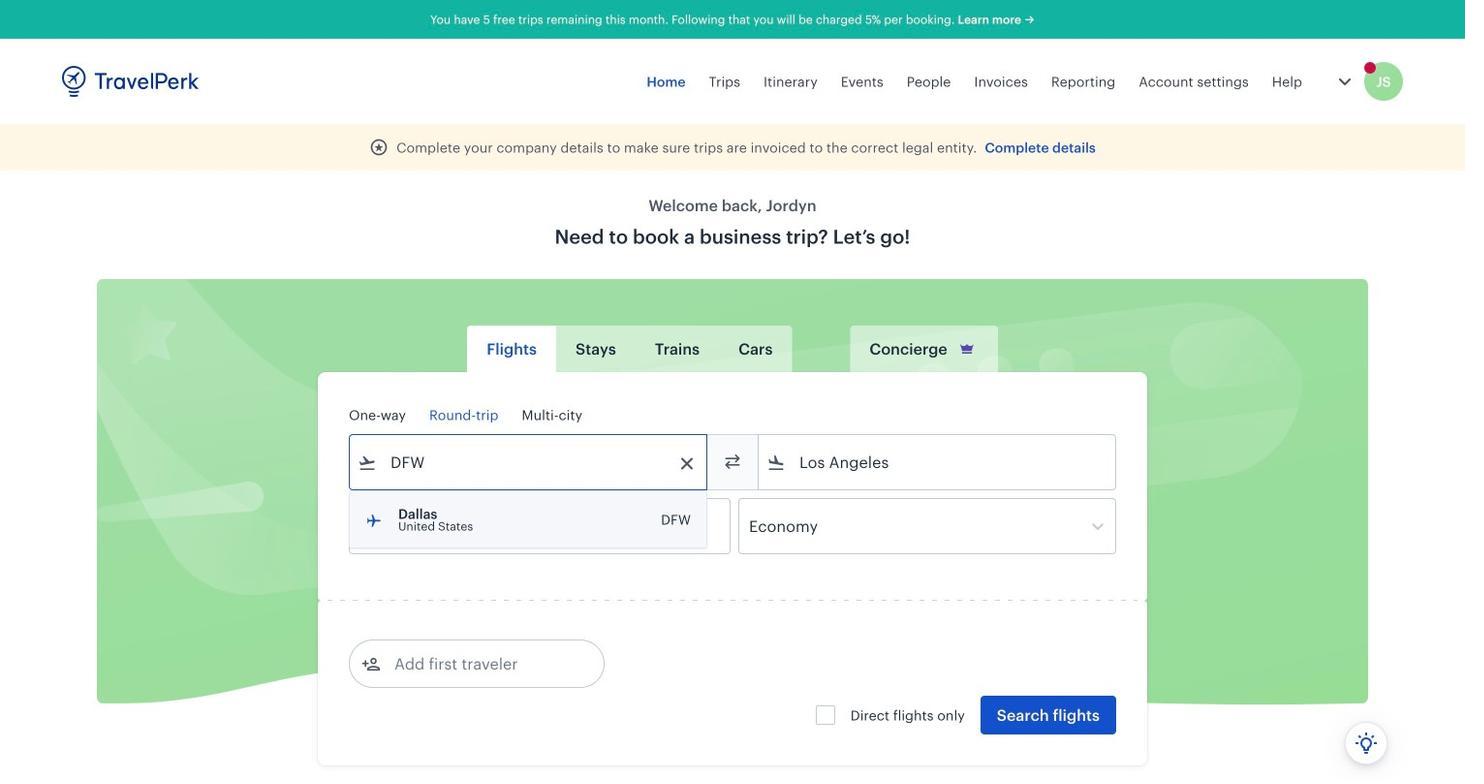 Task type: locate. For each thing, give the bounding box(es) containing it.
Depart text field
[[377, 499, 478, 553]]



Task type: describe. For each thing, give the bounding box(es) containing it.
To search field
[[786, 447, 1090, 478]]

Add first traveler search field
[[381, 648, 582, 679]]

From search field
[[377, 447, 681, 478]]

Return text field
[[492, 499, 593, 553]]



